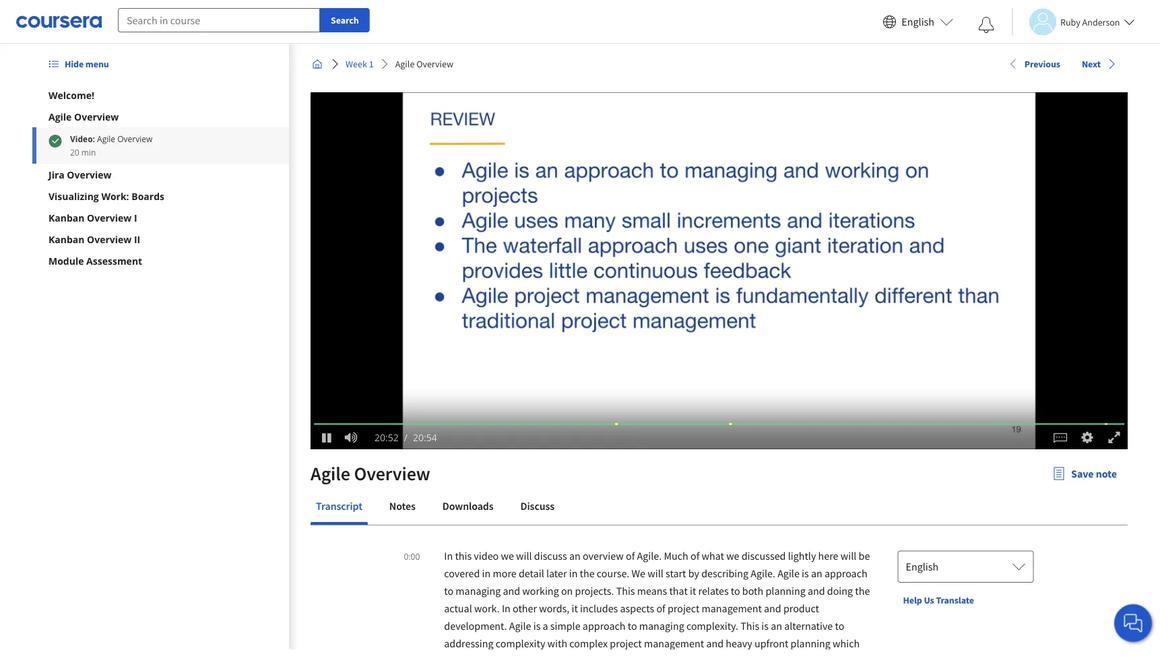 Task type: vqa. For each thing, say whether or not it's contained in the screenshot.
bottommost it
yes



Task type: locate. For each thing, give the bounding box(es) containing it.
on
[[561, 584, 573, 598]]

1 vertical spatial in
[[502, 602, 511, 615]]

visualizing work: boards
[[49, 190, 164, 203]]

2 kanban from the top
[[49, 233, 85, 246]]

module assessment
[[49, 254, 142, 267]]

menu
[[85, 58, 109, 70]]

1 horizontal spatial in
[[569, 567, 578, 580]]

20
[[70, 147, 79, 158]]

agile right '1'
[[395, 58, 415, 70]]

home image
[[312, 59, 323, 69]]

agile. up we
[[637, 549, 662, 563]]

agile
[[395, 58, 415, 70], [49, 110, 72, 123], [97, 133, 115, 144], [311, 462, 350, 486], [778, 567, 800, 580], [509, 619, 531, 633]]

1 horizontal spatial we
[[727, 549, 740, 563]]

this down both
[[741, 619, 760, 633]]

0 vertical spatial in
[[444, 549, 453, 563]]

an inside agile is an approach to managing and working on projects.
[[811, 567, 823, 580]]

1 vertical spatial agile overview
[[49, 110, 119, 123]]

is left a
[[534, 619, 541, 633]]

discuss
[[521, 499, 555, 513]]

will
[[516, 549, 532, 563], [841, 549, 857, 563], [648, 567, 664, 580]]

managing up work.
[[456, 584, 501, 598]]

0 vertical spatial agile overview
[[395, 58, 454, 70]]

agile overview down 20 minutes 52 seconds element
[[311, 462, 430, 486]]

1 horizontal spatial this
[[741, 619, 760, 633]]

1 horizontal spatial is
[[762, 619, 769, 633]]

it down on
[[572, 602, 578, 615]]

approach up doing
[[825, 567, 868, 580]]

1 vertical spatial project
[[610, 637, 642, 650]]

and inside the 'this means that it relates to both planning and doing the actual work.'
[[808, 584, 825, 598]]

in for other
[[502, 602, 511, 615]]

and down complexity.
[[707, 637, 724, 650]]

and inside this is an alternative to addressing complexity with complex project management and
[[707, 637, 724, 650]]

0 vertical spatial approach
[[825, 567, 868, 580]]

is inside this is an alternative to addressing complexity with complex project management and
[[762, 619, 769, 633]]

0 horizontal spatial is
[[534, 619, 541, 633]]

save note button
[[1042, 458, 1128, 490]]

1 vertical spatial managing
[[639, 619, 685, 633]]

much of what we discussed lightly here will be button
[[664, 549, 870, 563]]

agile overview right '1'
[[395, 58, 454, 70]]

0 horizontal spatial this
[[616, 584, 635, 598]]

it for includes
[[572, 602, 578, 615]]

and inside agile is an approach to managing and working on projects.
[[503, 584, 520, 598]]

overview up video:
[[74, 110, 119, 123]]

0 horizontal spatial in
[[482, 567, 491, 580]]

an left alternative
[[771, 619, 782, 633]]

in right later
[[569, 567, 578, 580]]

0 vertical spatial an
[[569, 549, 581, 563]]

2 horizontal spatial of
[[691, 549, 700, 563]]

words,
[[539, 602, 570, 615]]

1 vertical spatial agile.
[[751, 567, 776, 580]]

0 horizontal spatial an
[[569, 549, 581, 563]]

save note
[[1072, 467, 1117, 480]]

of up we
[[626, 549, 635, 563]]

with
[[548, 637, 568, 650]]

approach down includes
[[583, 619, 626, 633]]

other
[[513, 602, 537, 615]]

Search in course text field
[[118, 8, 320, 32]]

overview down 'min'
[[67, 168, 112, 181]]

in inside in this video we will discuss an overview of agile. much of what we discussed lightly here will be covered in more detail later in the course. we will start by describing agile.
[[444, 549, 453, 563]]

in for this
[[444, 549, 453, 563]]

1 vertical spatial management
[[644, 637, 704, 650]]

1 vertical spatial kanban
[[49, 233, 85, 246]]

an
[[569, 549, 581, 563], [811, 567, 823, 580], [771, 619, 782, 633]]

search
[[331, 14, 359, 26]]

overview for kanban overview ii dropdown button
[[87, 233, 132, 246]]

0 vertical spatial agile.
[[637, 549, 662, 563]]

visualizing work: boards button
[[49, 189, 273, 203]]

projects.
[[575, 584, 614, 598]]

overview right '1'
[[417, 58, 454, 70]]

0 horizontal spatial project
[[610, 637, 642, 650]]

2 vertical spatial agile overview
[[311, 462, 430, 486]]

1 horizontal spatial approach
[[825, 567, 868, 580]]

0 vertical spatial project
[[668, 602, 700, 615]]

agile inside agile is an approach to managing and working on projects.
[[778, 567, 800, 580]]

english button
[[898, 551, 1034, 583]]

agile.
[[637, 549, 662, 563], [751, 567, 776, 580]]

0 horizontal spatial we
[[501, 549, 514, 563]]

0 vertical spatial the
[[580, 567, 595, 580]]

we up more
[[501, 549, 514, 563]]

managing down the 'this means that it relates to both planning and doing the actual work.'
[[639, 619, 685, 633]]

20 minutes 54 seconds element
[[413, 431, 437, 444]]

will up detail
[[516, 549, 532, 563]]

0 vertical spatial english
[[902, 15, 935, 29]]

agile up planning
[[778, 567, 800, 580]]

1 vertical spatial the
[[855, 584, 870, 598]]

kanban for kanban overview i
[[49, 211, 85, 224]]

overview inside video: agile overview 20 min
[[117, 133, 153, 144]]

this up aspects
[[616, 584, 635, 598]]

and down planning
[[764, 602, 782, 615]]

by
[[689, 567, 699, 580]]

2 horizontal spatial will
[[841, 549, 857, 563]]

agile overview for agile overview dropdown button in the top of the page
[[49, 110, 119, 123]]

will right we
[[648, 567, 664, 580]]

0 vertical spatial this
[[616, 584, 635, 598]]

downloads button
[[437, 490, 499, 522]]

hide menu button
[[43, 52, 114, 76]]

project down agile is a simple approach to managing complexity.
[[610, 637, 642, 650]]

ruby anderson button
[[1012, 8, 1135, 35]]

a
[[543, 619, 548, 633]]

save
[[1072, 467, 1094, 480]]

1 vertical spatial english
[[906, 560, 939, 573]]

we up "describing"
[[727, 549, 740, 563]]

an right discuss
[[569, 549, 581, 563]]

in this video we will discuss an overview of agile. button
[[444, 549, 664, 563]]

work.
[[474, 602, 500, 615]]

of up by
[[691, 549, 700, 563]]

0 vertical spatial management
[[702, 602, 762, 615]]

jira overview button
[[49, 168, 273, 181]]

video: agile overview 20 min
[[70, 133, 153, 158]]

1 horizontal spatial an
[[771, 619, 782, 633]]

in left this
[[444, 549, 453, 563]]

overview down visualizing work: boards
[[87, 211, 132, 224]]

0 horizontal spatial the
[[580, 567, 595, 580]]

this inside this is an alternative to addressing complexity with complex project management and
[[741, 619, 760, 633]]

20:54
[[413, 431, 437, 444]]

course.
[[597, 567, 630, 580]]

kanban for kanban overview ii
[[49, 233, 85, 246]]

english inside button
[[902, 15, 935, 29]]

1 vertical spatial approach
[[583, 619, 626, 633]]

agile right video:
[[97, 133, 115, 144]]

project
[[668, 602, 700, 615], [610, 637, 642, 650]]

discussed
[[742, 549, 786, 563]]

approach inside agile is an approach to managing and working on projects.
[[825, 567, 868, 580]]

1 horizontal spatial the
[[855, 584, 870, 598]]

management down "relates"
[[702, 602, 762, 615]]

kanban overview i button
[[49, 211, 273, 224]]

agile inside the agile overview link
[[395, 58, 415, 70]]

work:
[[101, 190, 129, 203]]

management down complexity.
[[644, 637, 704, 650]]

1 horizontal spatial in
[[502, 602, 511, 615]]

in
[[444, 549, 453, 563], [502, 602, 511, 615]]

actual
[[444, 602, 472, 615]]

2 in from the left
[[569, 567, 578, 580]]

previous button
[[1003, 52, 1066, 76]]

it inside the 'this means that it relates to both planning and doing the actual work.'
[[690, 584, 696, 598]]

to inside agile is an approach to managing and working on projects.
[[444, 584, 454, 598]]

translate
[[936, 594, 974, 607]]

agile overview up video:
[[49, 110, 119, 123]]

is for simple
[[534, 619, 541, 633]]

agile down welcome!
[[49, 110, 72, 123]]

and up product
[[808, 584, 825, 598]]

agile overview inside dropdown button
[[49, 110, 119, 123]]

both
[[743, 584, 764, 598]]

2 we from the left
[[727, 549, 740, 563]]

in down the video
[[482, 567, 491, 580]]

this inside the 'this means that it relates to both planning and doing the actual work.'
[[616, 584, 635, 598]]

and down more
[[503, 584, 520, 598]]

includes
[[580, 602, 618, 615]]

agile overview
[[395, 58, 454, 70], [49, 110, 119, 123], [311, 462, 430, 486]]

kanban down visualizing
[[49, 211, 85, 224]]

agile is a simple approach to managing complexity.
[[509, 619, 741, 633]]

is for alternative
[[762, 619, 769, 633]]

kanban up module
[[49, 233, 85, 246]]

an inside this is an alternative to addressing complexity with complex project management and
[[771, 619, 782, 633]]

overview down agile overview dropdown button in the top of the page
[[117, 133, 153, 144]]

the up projects.
[[580, 567, 595, 580]]

the
[[580, 567, 595, 580], [855, 584, 870, 598]]

kanban overview ii
[[49, 233, 140, 246]]

that
[[669, 584, 688, 598]]

1 horizontal spatial it
[[690, 584, 696, 598]]

0 vertical spatial it
[[690, 584, 696, 598]]

an for agile is an approach to managing and working on projects.
[[811, 567, 823, 580]]

means
[[637, 584, 667, 598]]

discuss button
[[515, 490, 560, 522]]

overview up assessment
[[87, 233, 132, 246]]

1 kanban from the top
[[49, 211, 85, 224]]

is inside agile is an approach to managing and working on projects.
[[802, 567, 809, 580]]

of down the means
[[657, 602, 666, 615]]

project inside this is an alternative to addressing complexity with complex project management and
[[610, 637, 642, 650]]

is
[[802, 567, 809, 580], [534, 619, 541, 633], [762, 619, 769, 633]]

0 horizontal spatial it
[[572, 602, 578, 615]]

to inside the 'this means that it relates to both planning and doing the actual work.'
[[731, 584, 740, 598]]

in left other
[[502, 602, 511, 615]]

is down both
[[762, 619, 769, 633]]

1 horizontal spatial project
[[668, 602, 700, 615]]

project down that
[[668, 602, 700, 615]]

it right that
[[690, 584, 696, 598]]

week
[[346, 58, 367, 70]]

1 we from the left
[[501, 549, 514, 563]]

kanban
[[49, 211, 85, 224], [49, 233, 85, 246]]

agile. down discussed
[[751, 567, 776, 580]]

2 horizontal spatial an
[[811, 567, 823, 580]]

overview for kanban overview i dropdown button
[[87, 211, 132, 224]]

0 horizontal spatial will
[[516, 549, 532, 563]]

overview inside dropdown button
[[67, 168, 112, 181]]

an down here
[[811, 567, 823, 580]]

2 vertical spatial an
[[771, 619, 782, 633]]

overview
[[417, 58, 454, 70], [74, 110, 119, 123], [117, 133, 153, 144], [67, 168, 112, 181], [87, 211, 132, 224], [87, 233, 132, 246], [354, 462, 430, 486]]

2 horizontal spatial is
[[802, 567, 809, 580]]

1 vertical spatial it
[[572, 602, 578, 615]]

is down "lightly"
[[802, 567, 809, 580]]

1 vertical spatial an
[[811, 567, 823, 580]]

1 horizontal spatial of
[[657, 602, 666, 615]]

it inside in other words, it includes aspects of project management and product development.
[[572, 602, 578, 615]]

doing
[[827, 584, 853, 598]]

0 horizontal spatial agile.
[[637, 549, 662, 563]]

0 vertical spatial managing
[[456, 584, 501, 598]]

of
[[626, 549, 635, 563], [691, 549, 700, 563], [657, 602, 666, 615]]

related lecture content tabs tab list
[[311, 490, 1128, 525]]

we
[[501, 549, 514, 563], [727, 549, 740, 563]]

will left the be
[[841, 549, 857, 563]]

in inside in other words, it includes aspects of project management and product development.
[[502, 602, 511, 615]]

video
[[474, 549, 499, 563]]

covered
[[444, 567, 480, 580]]

0 horizontal spatial managing
[[456, 584, 501, 598]]

agile is a simple approach to managing complexity. button
[[509, 619, 741, 633]]

the right doing
[[855, 584, 870, 598]]

kanban overview i
[[49, 211, 137, 224]]

ii
[[134, 233, 140, 246]]

and inside in other words, it includes aspects of project management and product development.
[[764, 602, 782, 615]]

/
[[404, 431, 408, 444]]

0 vertical spatial kanban
[[49, 211, 85, 224]]

1 vertical spatial this
[[741, 619, 760, 633]]

0 horizontal spatial in
[[444, 549, 453, 563]]

to
[[444, 584, 454, 598], [731, 584, 740, 598], [628, 619, 637, 633], [835, 619, 845, 633]]

video:
[[70, 133, 95, 144]]

20 minutes 52 seconds element
[[375, 431, 399, 444]]



Task type: describe. For each thing, give the bounding box(es) containing it.
boards
[[132, 190, 164, 203]]

of inside in other words, it includes aspects of project management and product development.
[[657, 602, 666, 615]]

0:00
[[404, 551, 420, 562]]

min
[[81, 147, 96, 158]]

downloads
[[443, 499, 494, 513]]

notes button
[[384, 490, 421, 522]]

is for approach
[[802, 567, 809, 580]]

detail
[[519, 567, 544, 580]]

agile up transcript button
[[311, 462, 350, 486]]

describing
[[702, 567, 749, 580]]

1 horizontal spatial will
[[648, 567, 664, 580]]

this is an alternative to addressing complexity with complex project management and
[[444, 619, 845, 650]]

0:00 button
[[400, 547, 424, 565]]

agile inside video: agile overview 20 min
[[97, 133, 115, 144]]

assessment
[[86, 254, 142, 267]]

this is an alternative to addressing complexity with complex project management and button
[[444, 619, 845, 650]]

overview for agile overview dropdown button in the top of the page
[[74, 110, 119, 123]]

covered in more detail later in the course. button
[[444, 567, 632, 580]]

agile up complexity
[[509, 619, 531, 633]]

overview
[[583, 549, 624, 563]]

ruby
[[1061, 16, 1081, 28]]

this means that it relates to both planning and doing the actual work.
[[444, 584, 870, 615]]

search button
[[320, 8, 370, 32]]

complex
[[570, 637, 608, 650]]

this
[[455, 549, 472, 563]]

product
[[784, 602, 819, 615]]

kanban overview ii button
[[49, 232, 273, 246]]

help us translate
[[903, 594, 974, 607]]

the inside the 'this means that it relates to both planning and doing the actual work.'
[[855, 584, 870, 598]]

agile overview for the agile overview link
[[395, 58, 454, 70]]

help us translate button
[[898, 588, 980, 613]]

us
[[924, 594, 934, 607]]

next
[[1082, 58, 1101, 70]]

overview for jira overview dropdown button
[[67, 168, 112, 181]]

it for relates
[[690, 584, 696, 598]]

aspects
[[620, 602, 654, 615]]

1 in from the left
[[482, 567, 491, 580]]

transcript
[[316, 499, 362, 513]]

overview for the agile overview link
[[417, 58, 454, 70]]

to inside this is an alternative to addressing complexity with complex project management and
[[835, 619, 845, 633]]

development.
[[444, 619, 507, 633]]

we
[[632, 567, 646, 580]]

this for means
[[616, 584, 635, 598]]

coursera image
[[16, 11, 102, 33]]

this for is
[[741, 619, 760, 633]]

project inside in other words, it includes aspects of project management and product development.
[[668, 602, 700, 615]]

mute image
[[343, 431, 360, 444]]

start
[[666, 567, 686, 580]]

completed image
[[49, 134, 62, 148]]

0 horizontal spatial approach
[[583, 619, 626, 633]]

module
[[49, 254, 84, 267]]

we will start by describing agile. button
[[632, 567, 778, 580]]

in other words, it includes aspects of project management and product development.
[[444, 602, 819, 633]]

working
[[523, 584, 559, 598]]

complexity.
[[687, 619, 739, 633]]

1 horizontal spatial agile.
[[751, 567, 776, 580]]

complexity
[[496, 637, 545, 650]]

full screen image
[[1106, 431, 1123, 444]]

week 1
[[346, 58, 374, 70]]

agile is an approach to managing and working on projects.
[[444, 567, 868, 598]]

later
[[546, 567, 567, 580]]

note
[[1096, 467, 1117, 480]]

notes
[[389, 499, 416, 513]]

in this video we will discuss an overview of agile. much of what we discussed lightly here will be covered in more detail later in the course. we will start by describing agile.
[[444, 549, 870, 580]]

planning
[[766, 584, 806, 598]]

in other words, it includes aspects of project management and product development. button
[[444, 602, 819, 633]]

agile inside agile overview dropdown button
[[49, 110, 72, 123]]

pause image
[[321, 432, 335, 443]]

welcome! button
[[49, 88, 273, 102]]

here
[[819, 549, 839, 563]]

agile overview link
[[390, 52, 459, 76]]

help
[[903, 594, 922, 607]]

anderson
[[1083, 16, 1120, 28]]

an inside in this video we will discuss an overview of agile. much of what we discussed lightly here will be covered in more detail later in the course. we will start by describing agile.
[[569, 549, 581, 563]]

management inside in other words, it includes aspects of project management and product development.
[[702, 602, 762, 615]]

management inside this is an alternative to addressing complexity with complex project management and
[[644, 637, 704, 650]]

transcript button
[[311, 490, 368, 522]]

agile overview button
[[49, 110, 273, 123]]

1 horizontal spatial managing
[[639, 619, 685, 633]]

lightly
[[788, 549, 816, 563]]

hide menu
[[65, 58, 109, 70]]

an for this is an alternative to addressing complexity with complex project management and
[[771, 619, 782, 633]]

module assessment button
[[49, 254, 273, 268]]

overview up "notes"
[[354, 462, 430, 486]]

0 horizontal spatial of
[[626, 549, 635, 563]]

agile is an approach to managing and working on projects. button
[[444, 567, 868, 598]]

discuss
[[534, 549, 567, 563]]

week 1 link
[[340, 52, 379, 76]]

english button
[[878, 0, 959, 44]]

english inside popup button
[[906, 560, 939, 573]]

addressing
[[444, 637, 494, 650]]

jira
[[49, 168, 65, 181]]

managing inside agile is an approach to managing and working on projects.
[[456, 584, 501, 598]]

chat with us image
[[1123, 613, 1144, 634]]

previous
[[1025, 58, 1061, 70]]

the inside in this video we will discuss an overview of agile. much of what we discussed lightly here will be covered in more detail later in the course. we will start by describing agile.
[[580, 567, 595, 580]]

be
[[859, 549, 870, 563]]

ruby anderson
[[1061, 16, 1120, 28]]

show notifications image
[[978, 17, 995, 33]]

i
[[134, 211, 137, 224]]

hide
[[65, 58, 84, 70]]

20:52 / 20:54
[[375, 431, 437, 444]]



